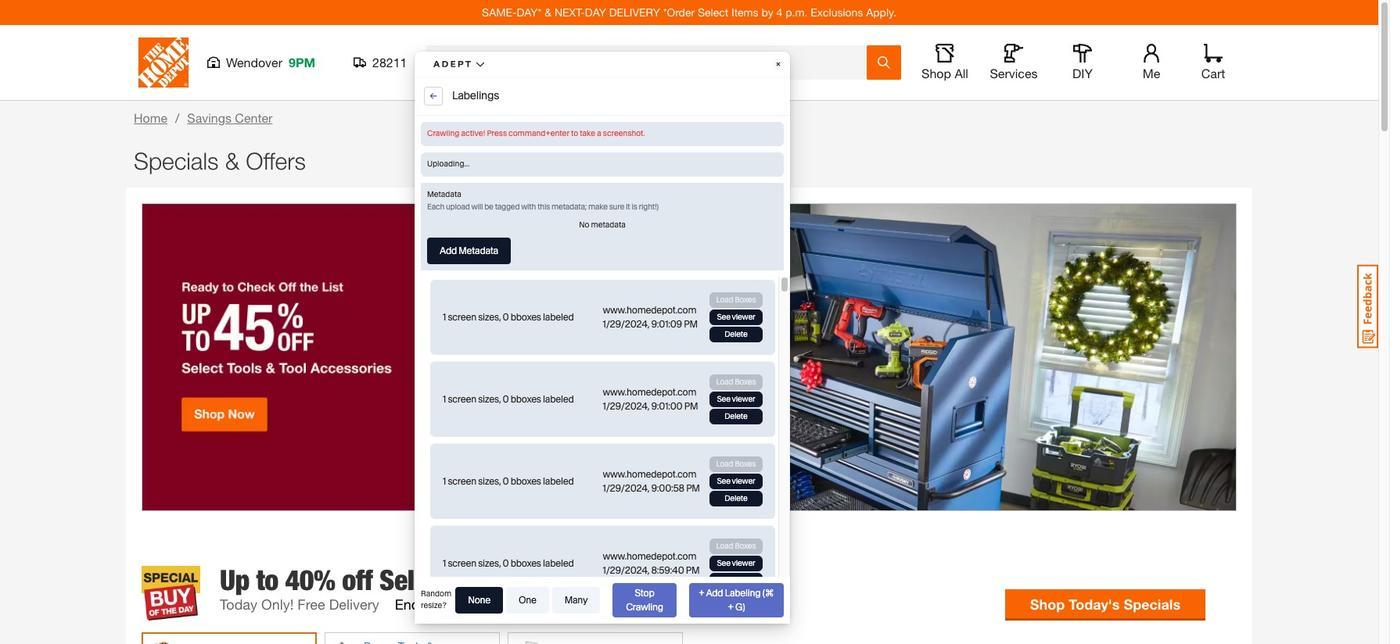 Task type: locate. For each thing, give the bounding box(es) containing it.
28211
[[372, 55, 407, 70]]

specials
[[134, 147, 219, 175]]

offers
[[246, 147, 306, 175]]

shop all
[[922, 66, 969, 81]]

0 vertical spatial select
[[698, 5, 729, 19]]

exclusions
[[811, 5, 863, 19]]

home link
[[134, 110, 167, 125]]

select
[[698, 5, 729, 19], [380, 564, 449, 597]]

0 horizontal spatial :
[[477, 600, 481, 613]]

1 vertical spatial &
[[225, 147, 239, 175]]

same-
[[482, 5, 517, 19]]

1 : from the left
[[477, 600, 481, 613]]

savings center
[[187, 110, 273, 125]]

: left 32
[[524, 600, 527, 613]]

1 horizontal spatial :
[[524, 600, 527, 613]]

center
[[235, 110, 273, 125]]

day
[[585, 5, 606, 19]]

home
[[134, 110, 167, 125]]

cart link
[[1196, 44, 1231, 81]]

mins
[[496, 600, 521, 613]]

accessories
[[542, 564, 677, 597]]

shop today's specials
[[1030, 596, 1181, 613]]

:
[[477, 600, 481, 613], [524, 600, 527, 613]]

shop all button
[[920, 44, 970, 81]]

1 horizontal spatial select
[[698, 5, 729, 19]]

&
[[545, 5, 552, 19], [225, 147, 239, 175], [519, 564, 536, 597]]

select up 10 at the left bottom of the page
[[380, 564, 449, 597]]

up to 45% off select tools & tool accessories image
[[142, 203, 1237, 512]]

& right day*
[[545, 5, 552, 19]]

2 vertical spatial &
[[519, 564, 536, 597]]

select left items at the top of the page
[[698, 5, 729, 19]]

today only! free delivery
[[220, 597, 379, 614]]

10
[[446, 600, 458, 613]]

hrs
[[458, 600, 474, 613]]

2 horizontal spatial &
[[545, 5, 552, 19]]

tools
[[455, 564, 512, 597]]

me
[[1143, 66, 1161, 81]]

0 vertical spatial &
[[545, 5, 552, 19]]

services button
[[989, 44, 1039, 81]]

1 vertical spatial select
[[380, 564, 449, 597]]

1 horizontal spatial &
[[519, 564, 536, 597]]

28211 button
[[354, 55, 408, 70]]

*order
[[663, 5, 695, 19]]

& up 32
[[519, 564, 536, 597]]

all
[[955, 66, 969, 81]]

& down savings center link
[[225, 147, 239, 175]]

: left 58
[[477, 600, 481, 613]]

the home depot logo image
[[139, 38, 189, 88]]



Task type: vqa. For each thing, say whether or not it's contained in the screenshot.
Same-
yes



Task type: describe. For each thing, give the bounding box(es) containing it.
savings center link
[[187, 110, 273, 125]]

ends in
[[395, 597, 442, 614]]

40%
[[285, 564, 335, 597]]

me button
[[1127, 44, 1177, 81]]

0 horizontal spatial select
[[380, 564, 449, 597]]

What can we help you find today? search field
[[437, 46, 866, 79]]

diy button
[[1058, 44, 1108, 81]]

apply.
[[866, 5, 897, 19]]

next-
[[555, 5, 585, 19]]

ends in 10 hrs : 58 mins : 32 secs
[[395, 597, 567, 614]]

shop today's specials link
[[1006, 590, 1206, 619]]

by
[[762, 5, 774, 19]]

cart
[[1202, 66, 1226, 81]]

secs
[[542, 600, 567, 613]]

feedback link image
[[1358, 264, 1379, 349]]

wendover
[[226, 55, 282, 70]]

today only!
[[220, 597, 294, 614]]

free delivery
[[298, 597, 379, 614]]

special buy logo image
[[142, 567, 200, 621]]

savings
[[187, 110, 232, 125]]

2 : from the left
[[524, 600, 527, 613]]

4
[[777, 5, 783, 19]]

items
[[732, 5, 759, 19]]

58
[[484, 600, 496, 613]]

same-day* & next-day delivery *order select items by 4 p.m. exclusions apply.
[[482, 5, 897, 19]]

services
[[990, 66, 1038, 81]]

specials & offers
[[134, 147, 306, 175]]

day*
[[517, 5, 542, 19]]

up
[[220, 564, 249, 597]]

delivery
[[609, 5, 660, 19]]

diy
[[1073, 66, 1093, 81]]

off
[[342, 564, 373, 597]]

wendover 9pm
[[226, 55, 315, 70]]

9pm
[[289, 55, 315, 70]]

p.m.
[[786, 5, 808, 19]]

32
[[530, 600, 542, 613]]

up to 40% off select tools & accessories
[[220, 564, 677, 597]]

to
[[256, 564, 278, 597]]

0 horizontal spatial &
[[225, 147, 239, 175]]

shop
[[922, 66, 952, 81]]



